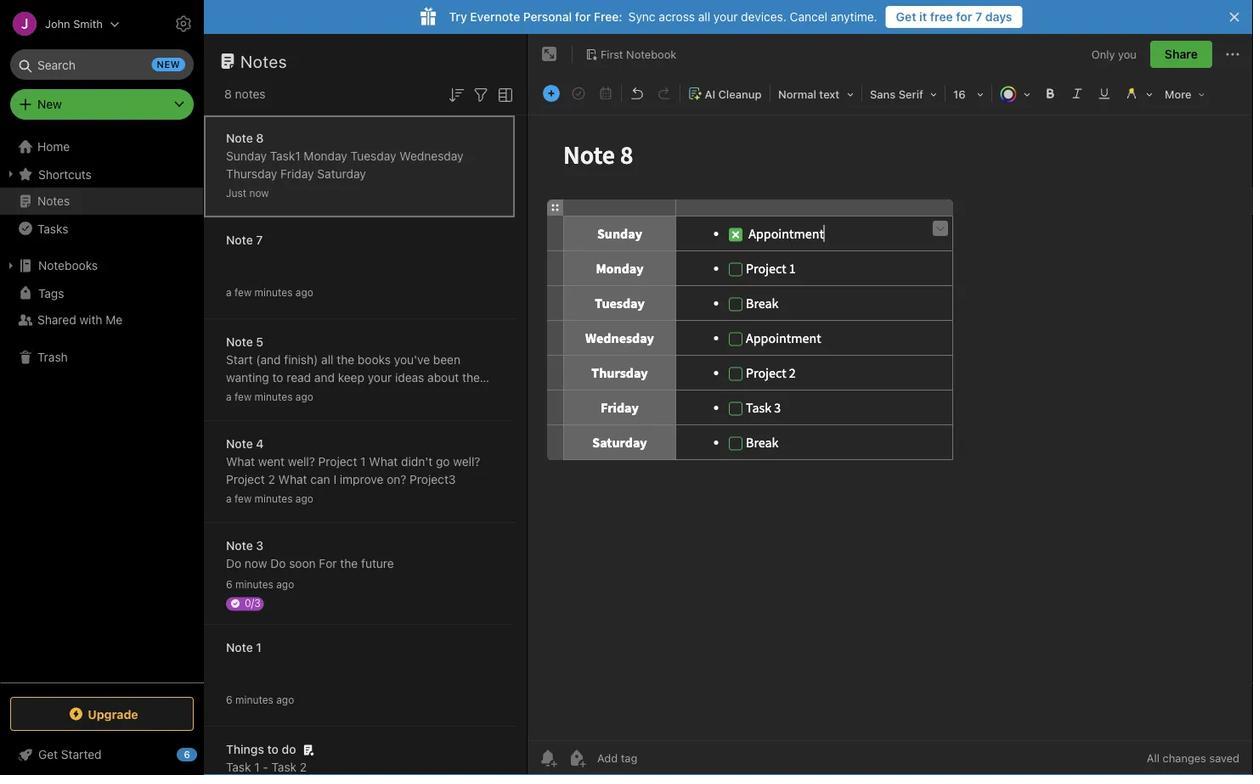 Task type: locate. For each thing, give the bounding box(es) containing it.
evernote
[[470, 10, 520, 24]]

5 note from the top
[[226, 539, 253, 553]]

for left free:
[[575, 10, 591, 24]]

0 vertical spatial to
[[272, 371, 283, 385]]

note window element
[[528, 34, 1253, 776]]

thursday
[[226, 167, 277, 181]]

note for note 7
[[226, 233, 253, 247]]

1 note from the top
[[226, 131, 253, 145]]

notes up tasks
[[37, 194, 70, 208]]

wanting
[[226, 371, 269, 385]]

new
[[37, 97, 62, 111]]

0 horizontal spatial notes
[[37, 194, 70, 208]]

you're
[[348, 389, 383, 403]]

all
[[698, 10, 710, 24], [321, 353, 334, 367], [226, 389, 238, 403]]

note 7
[[226, 233, 263, 247]]

Help and Learning task checklist field
[[0, 742, 204, 769]]

6 note from the top
[[226, 641, 253, 655]]

a
[[226, 287, 232, 299], [430, 389, 437, 403], [226, 391, 232, 403], [226, 493, 232, 505]]

take
[[260, 407, 283, 421]]

4 note from the top
[[226, 437, 253, 451]]

0 horizontal spatial 8
[[224, 87, 232, 101]]

3 a few minutes ago from the top
[[226, 493, 313, 505]]

project up i
[[318, 455, 357, 469]]

get it free for 7 days button
[[886, 6, 1023, 28]]

expand note image
[[540, 44, 560, 65]]

a down about at the top
[[430, 389, 437, 403]]

more
[[1165, 88, 1192, 101]]

1 vertical spatial a few minutes ago
[[226, 391, 313, 403]]

add tag image
[[567, 749, 587, 769]]

task down do
[[272, 761, 297, 775]]

6 minutes ago up 0/3
[[226, 579, 294, 591]]

1 down 0/3
[[256, 641, 262, 655]]

Heading level field
[[772, 82, 860, 106]]

a few minutes ago up the 5
[[226, 287, 313, 299]]

days
[[985, 10, 1012, 24]]

1 vertical spatial notes
[[37, 194, 70, 208]]

started
[[61, 748, 102, 762]]

1 vertical spatial 6 minutes ago
[[226, 695, 294, 707]]

3 few from the top
[[235, 493, 252, 505]]

get for get started
[[38, 748, 58, 762]]

devices.
[[741, 10, 787, 24]]

0 horizontal spatial for
[[575, 10, 591, 24]]

note up "start"
[[226, 335, 253, 349]]

0 horizontal spatial your
[[368, 371, 392, 385]]

2 horizontal spatial all
[[698, 10, 710, 24]]

note down 0/3
[[226, 641, 253, 655]]

6 minutes ago up things to do
[[226, 695, 294, 707]]

physical
[[440, 389, 485, 403]]

expand notebooks image
[[4, 259, 18, 273]]

first notebook button
[[579, 42, 683, 66]]

sync
[[629, 10, 656, 24]]

1 for task 1 - task 2
[[254, 761, 260, 775]]

More field
[[1159, 82, 1211, 106]]

now for do
[[245, 557, 267, 571]]

0 vertical spatial 7
[[975, 10, 982, 24]]

0 vertical spatial few
[[235, 287, 252, 299]]

go
[[436, 455, 450, 469]]

underline image
[[1093, 82, 1117, 105]]

only you
[[1092, 48, 1137, 61]]

2 right -
[[300, 761, 307, 775]]

6
[[226, 579, 233, 591], [226, 695, 233, 707], [184, 750, 190, 761]]

6 left click to collapse image
[[184, 750, 190, 761]]

2 vertical spatial few
[[235, 493, 252, 505]]

bold image
[[1038, 82, 1062, 105]]

1 inside what went well? project 1 what didn't go well? project 2 what can i improve on? project3
[[360, 455, 366, 469]]

things
[[226, 743, 264, 757]]

2 few from the top
[[235, 391, 252, 403]]

well?
[[288, 455, 315, 469], [453, 455, 480, 469]]

note up sunday
[[226, 131, 253, 145]]

2 vertical spatial all
[[226, 389, 238, 403]]

for right free
[[956, 10, 972, 24]]

1 vertical spatial 1
[[256, 641, 262, 655]]

well? up can
[[288, 455, 315, 469]]

to left do
[[267, 743, 279, 757]]

0 vertical spatial your
[[714, 10, 738, 24]]

project down went
[[226, 473, 265, 487]]

0/3
[[245, 598, 261, 610]]

6 down note 3
[[226, 579, 233, 591]]

start
[[226, 353, 253, 367]]

note left 4
[[226, 437, 253, 451]]

saved
[[1210, 752, 1240, 765]]

0 horizontal spatial do
[[226, 557, 241, 571]]

a left 'in'
[[226, 391, 232, 403]]

text
[[819, 88, 840, 101]]

get
[[896, 10, 916, 24], [38, 748, 58, 762]]

0 vertical spatial project
[[318, 455, 357, 469]]

0 vertical spatial 2
[[268, 473, 275, 487]]

0 horizontal spatial get
[[38, 748, 58, 762]]

a few minutes ago up take
[[226, 391, 313, 403]]

(and
[[256, 353, 281, 367]]

free:
[[594, 10, 623, 24]]

1 a few minutes ago from the top
[[226, 287, 313, 299]]

do left soon
[[270, 557, 286, 571]]

your
[[714, 10, 738, 24], [368, 371, 392, 385]]

Add tag field
[[596, 752, 723, 766]]

1 up the improve
[[360, 455, 366, 469]]

1 vertical spatial project
[[226, 473, 265, 487]]

a few minutes ago down went
[[226, 493, 313, 505]]

the inside start (and finish) all the books you've been wanting to read and keep your ideas about them all in one place. tip: if you're reading a physical book, take pictu...
[[337, 353, 354, 367]]

few up book,
[[235, 391, 252, 403]]

2 a few minutes ago from the top
[[226, 391, 313, 403]]

get for get it free for 7 days
[[896, 10, 916, 24]]

1 horizontal spatial your
[[714, 10, 738, 24]]

what down note 4
[[226, 455, 255, 469]]

2 well? from the left
[[453, 455, 480, 469]]

the
[[337, 353, 354, 367], [340, 557, 358, 571]]

your inside start (and finish) all the books you've been wanting to read and keep your ideas about them all in one place. tip: if you're reading a physical book, take pictu...
[[368, 371, 392, 385]]

shortcuts button
[[0, 161, 203, 188]]

all right across
[[698, 10, 710, 24]]

2 vertical spatial 1
[[254, 761, 260, 775]]

note 5
[[226, 335, 264, 349]]

get inside button
[[896, 10, 916, 24]]

3 note from the top
[[226, 335, 253, 349]]

tip:
[[314, 389, 335, 403]]

get left started
[[38, 748, 58, 762]]

now for just
[[249, 187, 269, 199]]

do down note 3
[[226, 557, 241, 571]]

1 horizontal spatial for
[[956, 10, 972, 24]]

note 8
[[226, 131, 264, 145]]

went
[[258, 455, 285, 469]]

0 horizontal spatial what
[[226, 455, 255, 469]]

do
[[226, 557, 241, 571], [270, 557, 286, 571]]

tree containing home
[[0, 133, 204, 682]]

upgrade button
[[10, 698, 194, 732]]

6 minutes ago
[[226, 579, 294, 591], [226, 695, 294, 707]]

sunday
[[226, 149, 267, 163]]

2 down went
[[268, 473, 275, 487]]

8 left notes
[[224, 87, 232, 101]]

2 vertical spatial 6
[[184, 750, 190, 761]]

italic image
[[1066, 82, 1089, 105]]

note for note 3
[[226, 539, 253, 553]]

what up on?
[[369, 455, 398, 469]]

sans
[[870, 88, 896, 101]]

undo image
[[625, 82, 649, 105]]

reading
[[386, 389, 427, 403]]

keep
[[338, 371, 364, 385]]

2 for from the left
[[956, 10, 972, 24]]

a up note 3
[[226, 493, 232, 505]]

0 vertical spatial the
[[337, 353, 354, 367]]

all
[[1147, 752, 1160, 765]]

now
[[249, 187, 269, 199], [245, 557, 267, 571]]

minutes up things to do
[[235, 695, 273, 707]]

1 vertical spatial get
[[38, 748, 58, 762]]

1 horizontal spatial 2
[[300, 761, 307, 775]]

tasks button
[[0, 215, 203, 242]]

0 vertical spatial a few minutes ago
[[226, 287, 313, 299]]

for inside button
[[956, 10, 972, 24]]

notes
[[240, 51, 287, 71], [37, 194, 70, 208]]

minutes up the 5
[[255, 287, 293, 299]]

5
[[256, 335, 264, 349]]

your left devices. at right top
[[714, 10, 738, 24]]

first
[[601, 48, 623, 60]]

changes
[[1163, 752, 1206, 765]]

tuesday
[[351, 149, 396, 163]]

1 do from the left
[[226, 557, 241, 571]]

1 horizontal spatial 8
[[256, 131, 264, 145]]

notebook
[[626, 48, 677, 60]]

few up note 5 on the top left
[[235, 287, 252, 299]]

tree
[[0, 133, 204, 682]]

2 vertical spatial a few minutes ago
[[226, 493, 313, 505]]

1 horizontal spatial do
[[270, 557, 286, 571]]

note down just
[[226, 233, 253, 247]]

get left it
[[896, 10, 916, 24]]

1 horizontal spatial notes
[[240, 51, 287, 71]]

minutes
[[255, 287, 293, 299], [255, 391, 293, 403], [255, 493, 293, 505], [235, 579, 273, 591], [235, 695, 273, 707]]

notebooks
[[38, 259, 98, 273]]

6 up things
[[226, 695, 233, 707]]

0 horizontal spatial well?
[[288, 455, 315, 469]]

well? right go on the bottom
[[453, 455, 480, 469]]

things to do
[[226, 743, 296, 757]]

2 note from the top
[[226, 233, 253, 247]]

1 vertical spatial 8
[[256, 131, 264, 145]]

1 left -
[[254, 761, 260, 775]]

all left 'in'
[[226, 389, 238, 403]]

8
[[224, 87, 232, 101], [256, 131, 264, 145]]

note 4
[[226, 437, 264, 451]]

now down 3
[[245, 557, 267, 571]]

been
[[433, 353, 461, 367]]

1 for from the left
[[575, 10, 591, 24]]

note 3
[[226, 539, 264, 553]]

tags
[[38, 286, 64, 300]]

0 vertical spatial 1
[[360, 455, 366, 469]]

Font family field
[[864, 82, 943, 106]]

0 vertical spatial now
[[249, 187, 269, 199]]

just
[[226, 187, 246, 199]]

Account field
[[0, 7, 120, 41]]

now down thursday
[[249, 187, 269, 199]]

notes up notes
[[240, 51, 287, 71]]

place.
[[278, 389, 311, 403]]

in
[[241, 389, 251, 403]]

1 vertical spatial your
[[368, 371, 392, 385]]

2 horizontal spatial what
[[369, 455, 398, 469]]

1 horizontal spatial task
[[272, 761, 297, 775]]

7 down just now
[[256, 233, 263, 247]]

you
[[1118, 48, 1137, 61]]

all up and
[[321, 353, 334, 367]]

16
[[953, 88, 966, 101]]

it
[[920, 10, 927, 24]]

1 horizontal spatial all
[[321, 353, 334, 367]]

8 up sunday
[[256, 131, 264, 145]]

Font color field
[[994, 82, 1037, 106]]

7 left 'days'
[[975, 10, 982, 24]]

1 vertical spatial few
[[235, 391, 252, 403]]

the up the keep
[[337, 353, 354, 367]]

can
[[310, 473, 330, 487]]

1 vertical spatial 2
[[300, 761, 307, 775]]

0 horizontal spatial task
[[226, 761, 251, 775]]

1 for note 1
[[256, 641, 262, 655]]

1 vertical spatial now
[[245, 557, 267, 571]]

0 horizontal spatial 2
[[268, 473, 275, 487]]

task
[[226, 761, 251, 775], [272, 761, 297, 775]]

1 vertical spatial 7
[[256, 233, 263, 247]]

project
[[318, 455, 357, 469], [226, 473, 265, 487]]

1 horizontal spatial what
[[278, 473, 307, 487]]

your down books
[[368, 371, 392, 385]]

0 vertical spatial 6 minutes ago
[[226, 579, 294, 591]]

future
[[361, 557, 394, 571]]

trash
[[37, 351, 68, 365]]

Note Editor text field
[[528, 116, 1253, 741]]

get inside help and learning task checklist field
[[38, 748, 58, 762]]

Sort options field
[[446, 83, 466, 105]]

ago up "finish)"
[[296, 287, 313, 299]]

and
[[314, 371, 335, 385]]

minutes up take
[[255, 391, 293, 403]]

click to collapse image
[[198, 744, 210, 765]]

what left can
[[278, 473, 307, 487]]

1 horizontal spatial 7
[[975, 10, 982, 24]]

get started
[[38, 748, 102, 762]]

few
[[235, 287, 252, 299], [235, 391, 252, 403], [235, 493, 252, 505]]

ago
[[296, 287, 313, 299], [296, 391, 313, 403], [296, 493, 313, 505], [276, 579, 294, 591], [276, 695, 294, 707]]

1 horizontal spatial well?
[[453, 455, 480, 469]]

task down things
[[226, 761, 251, 775]]

note for note 4
[[226, 437, 253, 451]]

note left 3
[[226, 539, 253, 553]]

the right the for
[[340, 557, 358, 571]]

to down (and
[[272, 371, 283, 385]]

0 vertical spatial get
[[896, 10, 916, 24]]

few up note 3
[[235, 493, 252, 505]]

1 horizontal spatial get
[[896, 10, 916, 24]]

new button
[[10, 89, 194, 120]]



Task type: vqa. For each thing, say whether or not it's contained in the screenshot.
Account image
no



Task type: describe. For each thing, give the bounding box(es) containing it.
monday
[[304, 149, 347, 163]]

1 vertical spatial 6
[[226, 695, 233, 707]]

shared
[[37, 313, 76, 327]]

1 horizontal spatial project
[[318, 455, 357, 469]]

improve
[[340, 473, 384, 487]]

1 vertical spatial all
[[321, 353, 334, 367]]

home
[[37, 140, 70, 154]]

minutes up 0/3
[[235, 579, 273, 591]]

tags button
[[0, 280, 203, 307]]

what went well? project 1 what didn't go well? project 2 what can i improve on? project3
[[226, 455, 480, 487]]

only
[[1092, 48, 1115, 61]]

View options field
[[491, 83, 516, 105]]

2 do from the left
[[270, 557, 286, 571]]

few for 4
[[235, 493, 252, 505]]

ideas
[[395, 371, 424, 385]]

try
[[449, 10, 467, 24]]

didn't
[[401, 455, 433, 469]]

ago down can
[[296, 493, 313, 505]]

ago up pictu...
[[296, 391, 313, 403]]

tasks
[[37, 222, 68, 236]]

add a reminder image
[[538, 749, 558, 769]]

0 horizontal spatial project
[[226, 473, 265, 487]]

shared with me
[[37, 313, 123, 327]]

ago down soon
[[276, 579, 294, 591]]

2 6 minutes ago from the top
[[226, 695, 294, 707]]

note for note 1
[[226, 641, 253, 655]]

john
[[45, 17, 70, 30]]

sunday task1 monday tuesday wednesday thursday friday saturday
[[226, 149, 464, 181]]

a inside start (and finish) all the books you've been wanting to read and keep your ideas about them all in one place. tip: if you're reading a physical book, take pictu...
[[430, 389, 437, 403]]

on?
[[387, 473, 406, 487]]

1 well? from the left
[[288, 455, 315, 469]]

Search text field
[[22, 49, 182, 80]]

wednesday
[[400, 149, 464, 163]]

soon
[[289, 557, 316, 571]]

settings image
[[173, 14, 194, 34]]

Highlight field
[[1118, 82, 1159, 106]]

trash link
[[0, 344, 203, 371]]

saturday
[[317, 167, 366, 181]]

smith
[[73, 17, 103, 30]]

notes
[[235, 87, 266, 101]]

note for note 5
[[226, 335, 253, 349]]

0 vertical spatial 6
[[226, 579, 233, 591]]

Add filters field
[[471, 83, 491, 105]]

personal
[[523, 10, 572, 24]]

if
[[338, 389, 345, 403]]

1 task from the left
[[226, 761, 251, 775]]

3
[[256, 539, 264, 553]]

ago up do
[[276, 695, 294, 707]]

book,
[[226, 407, 257, 421]]

one
[[254, 389, 275, 403]]

john smith
[[45, 17, 103, 30]]

for
[[319, 557, 337, 571]]

project3
[[410, 473, 456, 487]]

share
[[1165, 47, 1198, 61]]

a up note 5 on the top left
[[226, 287, 232, 299]]

1 vertical spatial to
[[267, 743, 279, 757]]

Insert field
[[539, 82, 564, 105]]

about
[[428, 371, 459, 385]]

shared with me link
[[0, 307, 203, 334]]

new
[[157, 59, 180, 70]]

-
[[263, 761, 268, 775]]

serif
[[899, 88, 924, 101]]

2 task from the left
[[272, 761, 297, 775]]

0 horizontal spatial 7
[[256, 233, 263, 247]]

Font size field
[[947, 82, 990, 106]]

0 horizontal spatial all
[[226, 389, 238, 403]]

1 few from the top
[[235, 287, 252, 299]]

all changes saved
[[1147, 752, 1240, 765]]

for for 7
[[956, 10, 972, 24]]

8 notes
[[224, 87, 266, 101]]

0 vertical spatial 8
[[224, 87, 232, 101]]

1 6 minutes ago from the top
[[226, 579, 294, 591]]

new search field
[[22, 49, 185, 80]]

more actions image
[[1223, 44, 1243, 65]]

2 inside what went well? project 1 what didn't go well? project 2 what can i improve on? project3
[[268, 473, 275, 487]]

do now do soon for the future
[[226, 557, 394, 571]]

0 vertical spatial notes
[[240, 51, 287, 71]]

first notebook
[[601, 48, 677, 60]]

with
[[79, 313, 102, 327]]

friday
[[280, 167, 314, 181]]

notes link
[[0, 188, 203, 215]]

a few minutes ago for note 4
[[226, 493, 313, 505]]

task1
[[270, 149, 300, 163]]

1 vertical spatial the
[[340, 557, 358, 571]]

6 inside help and learning task checklist field
[[184, 750, 190, 761]]

7 inside button
[[975, 10, 982, 24]]

normal text
[[778, 88, 840, 101]]

0 vertical spatial all
[[698, 10, 710, 24]]

More actions field
[[1223, 41, 1243, 68]]

note for note 8
[[226, 131, 253, 145]]

to inside start (and finish) all the books you've been wanting to read and keep your ideas about them all in one place. tip: if you're reading a physical book, take pictu...
[[272, 371, 283, 385]]

ai cleanup
[[705, 88, 762, 101]]

i
[[333, 473, 337, 487]]

do
[[282, 743, 296, 757]]

read
[[287, 371, 311, 385]]

for for free:
[[575, 10, 591, 24]]

cleanup
[[718, 88, 762, 101]]

sans serif
[[870, 88, 924, 101]]

a few minutes ago for note 5
[[226, 391, 313, 403]]

start (and finish) all the books you've been wanting to read and keep your ideas about them all in one place. tip: if you're reading a physical book, take pictu...
[[226, 353, 490, 421]]

home link
[[0, 133, 204, 161]]

free
[[930, 10, 953, 24]]

add filters image
[[471, 85, 491, 105]]

them
[[462, 371, 490, 385]]

me
[[106, 313, 123, 327]]

few for 5
[[235, 391, 252, 403]]

upgrade
[[88, 708, 138, 722]]

cancel
[[790, 10, 828, 24]]

normal
[[778, 88, 816, 101]]

finish)
[[284, 353, 318, 367]]

minutes down went
[[255, 493, 293, 505]]

anytime.
[[831, 10, 877, 24]]

note 1
[[226, 641, 262, 655]]

shortcuts
[[38, 167, 92, 181]]

ai
[[705, 88, 716, 101]]



